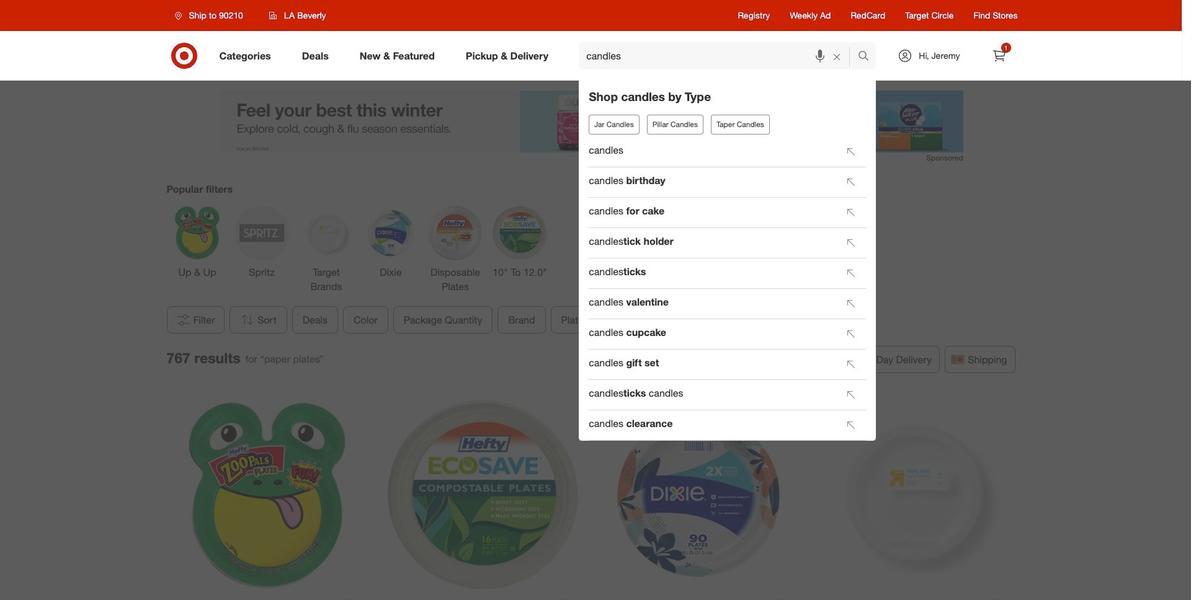 Task type: locate. For each thing, give the bounding box(es) containing it.
hefty ecosave molded fiber paper 10 1/8" plates - 16ct image
[[387, 400, 579, 592], [387, 400, 579, 592]]

dixie everyday dinner paper plates 8.5" image
[[603, 400, 795, 592], [603, 400, 795, 592]]

heavy duty white paper plates 8.5" - 55ct- up & up™ image
[[819, 400, 1011, 592], [819, 400, 1011, 592]]

hefty disposable dinnerware plates - zoo pals - 15ct image
[[171, 400, 363, 592], [171, 400, 363, 592]]

advertisement element
[[219, 91, 963, 153]]



Task type: describe. For each thing, give the bounding box(es) containing it.
What can we help you find? suggestions appear below search field
[[579, 42, 861, 69]]



Task type: vqa. For each thing, say whether or not it's contained in the screenshot.
Dixie Everyday Dinner Paper Plates 8.5" image
yes



